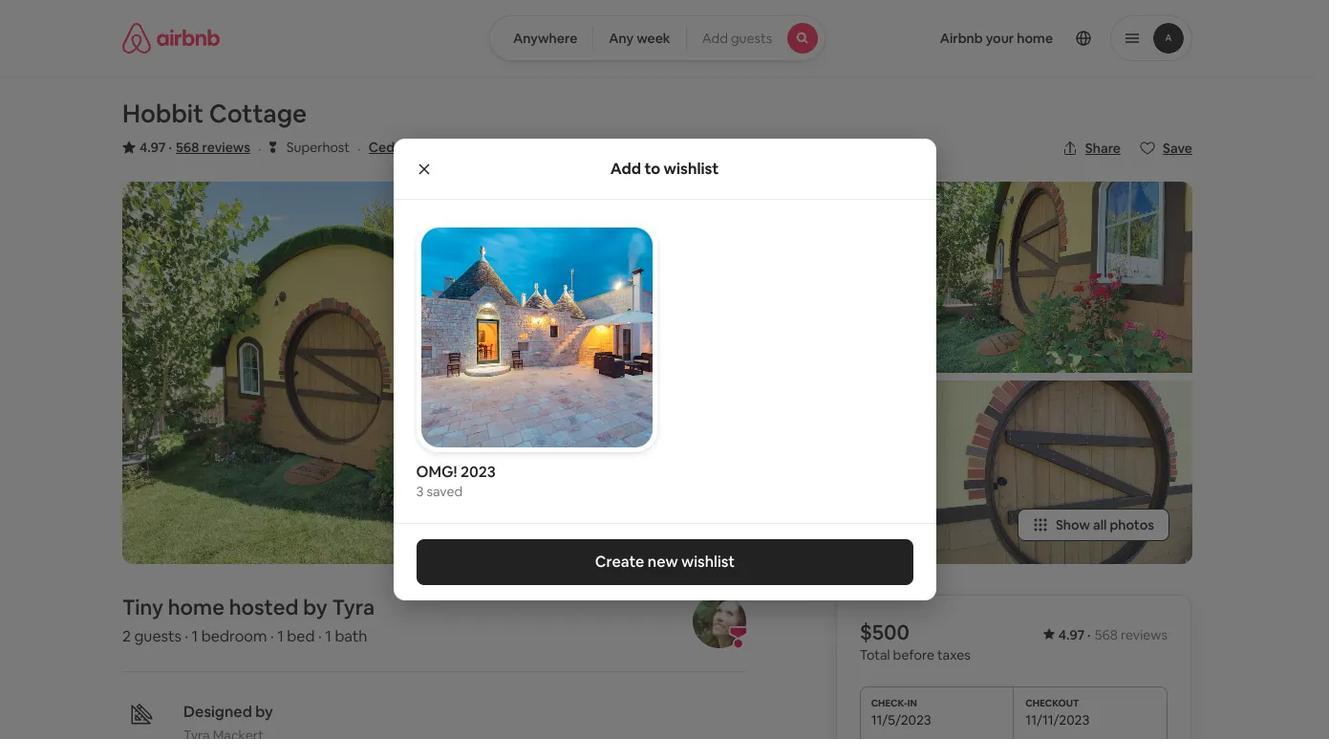 Task type: describe. For each thing, give the bounding box(es) containing it.
superhost
[[287, 139, 350, 156]]

hobbit cottage image 1 image
[[122, 182, 658, 564]]

0 horizontal spatial 4.97 · 568 reviews
[[140, 139, 251, 156]]

2023
[[461, 462, 496, 482]]

guests inside button
[[731, 30, 773, 47]]

hobbit cottage image 3 image
[[665, 380, 925, 564]]

saved
[[427, 483, 463, 500]]

any week
[[609, 30, 671, 47]]

show all photos
[[1056, 516, 1155, 533]]

new
[[648, 552, 678, 572]]

· left cedar on the top left of page
[[358, 139, 361, 159]]

add for add guests
[[702, 30, 728, 47]]

wishlist for omg! 2023, 3 saved group
[[416, 223, 657, 500]]

hobbit cottage image 5 image
[[933, 380, 1193, 564]]

cedar city, utah, united states button
[[369, 136, 564, 159]]

all
[[1094, 516, 1108, 533]]

· up 11/11/2023
[[1088, 626, 1092, 643]]

tiny home hosted by tyra 2 guests · 1 bedroom · 1 bed · 1 bath
[[122, 594, 375, 646]]

anywhere
[[513, 30, 578, 47]]

add for add to wishlist
[[611, 158, 642, 178]]

hobbit cottage image 2 image
[[665, 182, 925, 373]]

3 1 from the left
[[325, 626, 332, 646]]

none search field containing anywhere
[[489, 15, 826, 61]]

week
[[637, 30, 671, 47]]

photos
[[1110, 516, 1155, 533]]

· right bed
[[318, 626, 322, 646]]

1 horizontal spatial 568
[[1095, 626, 1119, 643]]

share button
[[1055, 132, 1129, 164]]

hobbit cottage
[[122, 98, 307, 130]]

1 1 from the left
[[192, 626, 198, 646]]

· down hobbit on the left top of the page
[[169, 139, 172, 156]]

city,
[[410, 139, 439, 156]]

bed
[[287, 626, 315, 646]]

profile element
[[849, 0, 1193, 76]]

hosted
[[229, 594, 299, 620]]

0 horizontal spatial 568
[[176, 139, 199, 156]]

bath
[[335, 626, 368, 646]]

tiny
[[122, 594, 163, 620]]



Task type: vqa. For each thing, say whether or not it's contained in the screenshot.
$51
no



Task type: locate. For each thing, give the bounding box(es) containing it.
save
[[1164, 140, 1193, 157]]

wishlist right to
[[664, 158, 719, 178]]

create new wishlist
[[595, 552, 735, 572]]

·
[[169, 139, 172, 156], [258, 139, 262, 159], [358, 139, 361, 159], [185, 626, 188, 646], [270, 626, 274, 646], [318, 626, 322, 646], [1088, 626, 1092, 643]]

wishlist right new
[[681, 552, 735, 572]]

$500
[[860, 618, 910, 645]]

0 vertical spatial add
[[702, 30, 728, 47]]

taxes
[[938, 646, 971, 663]]

show all photos button
[[1018, 508, 1170, 541]]

share
[[1086, 140, 1121, 157]]

None search field
[[489, 15, 826, 61]]

1 horizontal spatial 4.97 · 568 reviews
[[1059, 626, 1168, 643]]

add guests button
[[686, 15, 826, 61]]

4.97 up 11/11/2023
[[1059, 626, 1085, 643]]

by tyra
[[303, 594, 375, 620]]

wishlist
[[664, 158, 719, 178], [681, 552, 735, 572]]

add right week
[[702, 30, 728, 47]]

home
[[168, 594, 225, 620]]

1 horizontal spatial 4.97
[[1059, 626, 1085, 643]]

1 vertical spatial add
[[611, 158, 642, 178]]

$500 total before taxes
[[860, 618, 971, 663]]

1 horizontal spatial guests
[[731, 30, 773, 47]]

· left 󰀃
[[258, 139, 262, 159]]

create new wishlist button
[[416, 539, 914, 585]]

0 horizontal spatial 1
[[192, 626, 198, 646]]

1 horizontal spatial 1
[[277, 626, 284, 646]]

states
[[524, 139, 564, 156]]

1 vertical spatial reviews
[[1122, 626, 1168, 643]]

utah,
[[442, 139, 476, 156]]

1 horizontal spatial add
[[702, 30, 728, 47]]

wishlist for create new wishlist
[[681, 552, 735, 572]]

1 left bath
[[325, 626, 332, 646]]

bedroom
[[201, 626, 267, 646]]

add
[[702, 30, 728, 47], [611, 158, 642, 178]]

· down home
[[185, 626, 188, 646]]

by
[[255, 702, 273, 722]]

wishlist for add to wishlist
[[664, 158, 719, 178]]

4.97 · 568 reviews
[[140, 139, 251, 156], [1059, 626, 1168, 643]]

cedar
[[369, 139, 408, 156]]

anywhere button
[[489, 15, 594, 61]]

add to wishlist dialog
[[393, 139, 936, 600]]

cottage
[[209, 98, 307, 130]]

0 vertical spatial guests
[[731, 30, 773, 47]]

create
[[595, 552, 644, 572]]

0 vertical spatial reviews
[[202, 139, 251, 156]]

0 vertical spatial 4.97 · 568 reviews
[[140, 139, 251, 156]]

0 vertical spatial wishlist
[[664, 158, 719, 178]]

add to wishlist
[[611, 158, 719, 178]]

to
[[645, 158, 661, 178]]

save button
[[1133, 132, 1201, 164]]

4.97 down hobbit on the left top of the page
[[140, 139, 166, 156]]

2 1 from the left
[[277, 626, 284, 646]]

any
[[609, 30, 634, 47]]

hobbit cottage image 4 image
[[933, 182, 1193, 373]]

omg!
[[416, 462, 458, 482]]

3
[[416, 483, 424, 500]]

1 left bed
[[277, 626, 284, 646]]

1 down home
[[192, 626, 198, 646]]

united
[[478, 139, 521, 156]]

4.97
[[140, 139, 166, 156], [1059, 626, 1085, 643]]

omg! 2023 3 saved
[[416, 462, 496, 500]]

0 horizontal spatial guests
[[134, 626, 182, 646]]

add inside button
[[702, 30, 728, 47]]

before
[[894, 646, 935, 663]]

1 vertical spatial guests
[[134, 626, 182, 646]]

add inside dialog
[[611, 158, 642, 178]]

0 vertical spatial 568
[[176, 139, 199, 156]]

568 reviews button
[[176, 138, 251, 157]]

2
[[122, 626, 131, 646]]

wishlist inside button
[[681, 552, 735, 572]]

total
[[860, 646, 891, 663]]

show
[[1056, 516, 1091, 533]]

add guests
[[702, 30, 773, 47]]

guests inside tiny home hosted by tyra 2 guests · 1 bedroom · 1 bed · 1 bath
[[134, 626, 182, 646]]

568
[[176, 139, 199, 156], [1095, 626, 1119, 643]]

0 vertical spatial 4.97
[[140, 139, 166, 156]]

2 horizontal spatial 1
[[325, 626, 332, 646]]

any week button
[[593, 15, 687, 61]]

designed by
[[184, 702, 273, 722]]

1 vertical spatial 4.97 · 568 reviews
[[1059, 626, 1168, 643]]

· cedar city, utah, united states
[[358, 139, 564, 159]]

11/5/2023
[[872, 711, 932, 728]]

reviews
[[202, 139, 251, 156], [1122, 626, 1168, 643]]

add left to
[[611, 158, 642, 178]]

󰀃
[[269, 138, 277, 156]]

1 vertical spatial 568
[[1095, 626, 1119, 643]]

0 horizontal spatial reviews
[[202, 139, 251, 156]]

0 horizontal spatial add
[[611, 158, 642, 178]]

1
[[192, 626, 198, 646], [277, 626, 284, 646], [325, 626, 332, 646]]

11/11/2023
[[1026, 711, 1090, 728]]

hobbit
[[122, 98, 204, 130]]

1 horizontal spatial reviews
[[1122, 626, 1168, 643]]

designed
[[184, 702, 252, 722]]

guests
[[731, 30, 773, 47], [134, 626, 182, 646]]

0 horizontal spatial 4.97
[[140, 139, 166, 156]]

tyra is a superhost. learn more about tyra. image
[[693, 594, 747, 648], [693, 594, 747, 648]]

1 vertical spatial wishlist
[[681, 552, 735, 572]]

1 vertical spatial 4.97
[[1059, 626, 1085, 643]]

· left bed
[[270, 626, 274, 646]]



